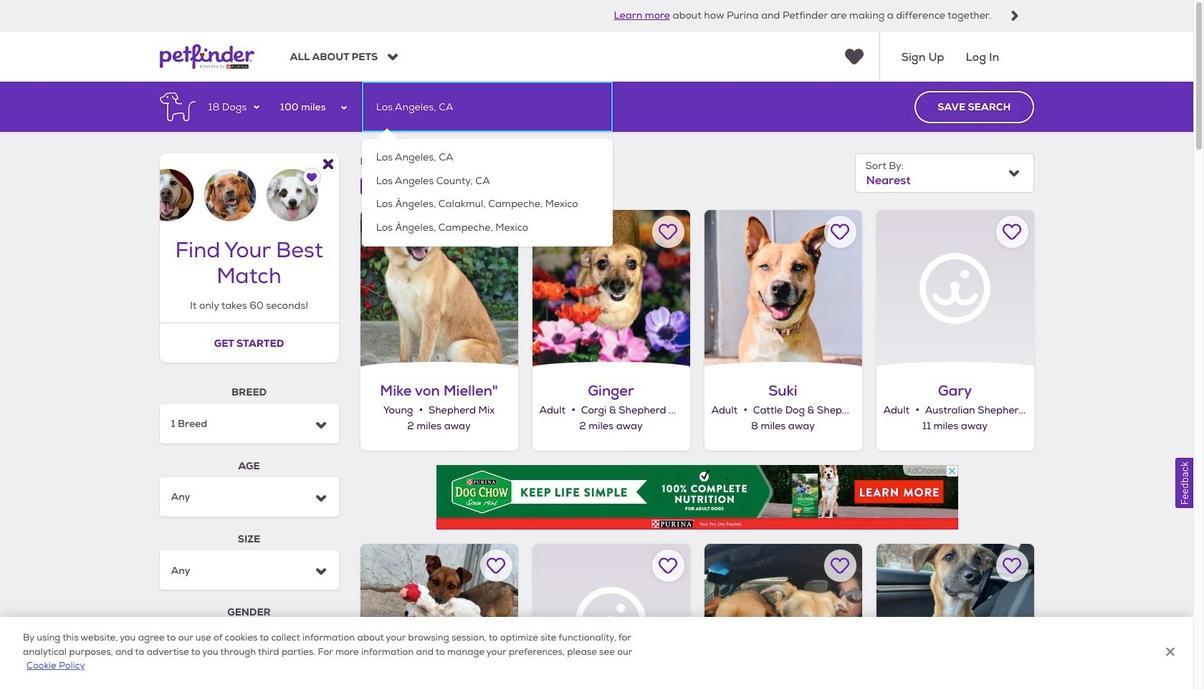 Task type: vqa. For each thing, say whether or not it's contained in the screenshot.
Tango & Cash, Adoptable Dog, Young Male Labrador Retriever & Shepherd Mix, 15 Miles Away. image
yes



Task type: locate. For each thing, give the bounding box(es) containing it.
option
[[373, 147, 602, 170], [373, 170, 602, 193], [373, 193, 602, 216], [373, 216, 602, 240]]

ginger, adoptable dog, adult female corgi & shepherd mix, 2 miles away. image
[[533, 210, 690, 368]]

1 option from the top
[[373, 147, 602, 170]]

main content
[[0, 82, 1194, 691]]

potential dog matches image
[[160, 154, 339, 222]]

privacy alert dialog
[[0, 618, 1194, 691]]

2 option from the top
[[373, 170, 602, 193]]

3 option from the top
[[373, 193, 602, 216]]

list box
[[373, 147, 602, 240]]

suki, adoptable dog, adult female cattle dog & shepherd mix, 8 miles away. image
[[705, 210, 862, 368]]



Task type: describe. For each thing, give the bounding box(es) containing it.
4 option from the top
[[373, 216, 602, 240]]

mozart, adoptable dog, puppy male pit bull terrier & shepherd mix, 16 miles away. image
[[877, 544, 1035, 691]]

tango & cash, adoptable dog, young male labrador retriever & shepherd mix, 15 miles away. image
[[705, 544, 862, 691]]

Enter City, State or ZIP text field
[[362, 82, 613, 132]]

pixie, adoptable dog, young female shepherd & pointer mix, 14 miles away. image
[[360, 544, 518, 691]]

petfinder home image
[[160, 32, 254, 82]]

mike von miellen", adoptable dog, young male shepherd mix, 2 miles away. image
[[360, 210, 518, 368]]

advertisement element
[[436, 465, 959, 530]]

chloe & sally cloud sisters, adoptable dog, young female labrador retriever & shepherd mix, 15 miles away. image
[[533, 544, 690, 691]]



